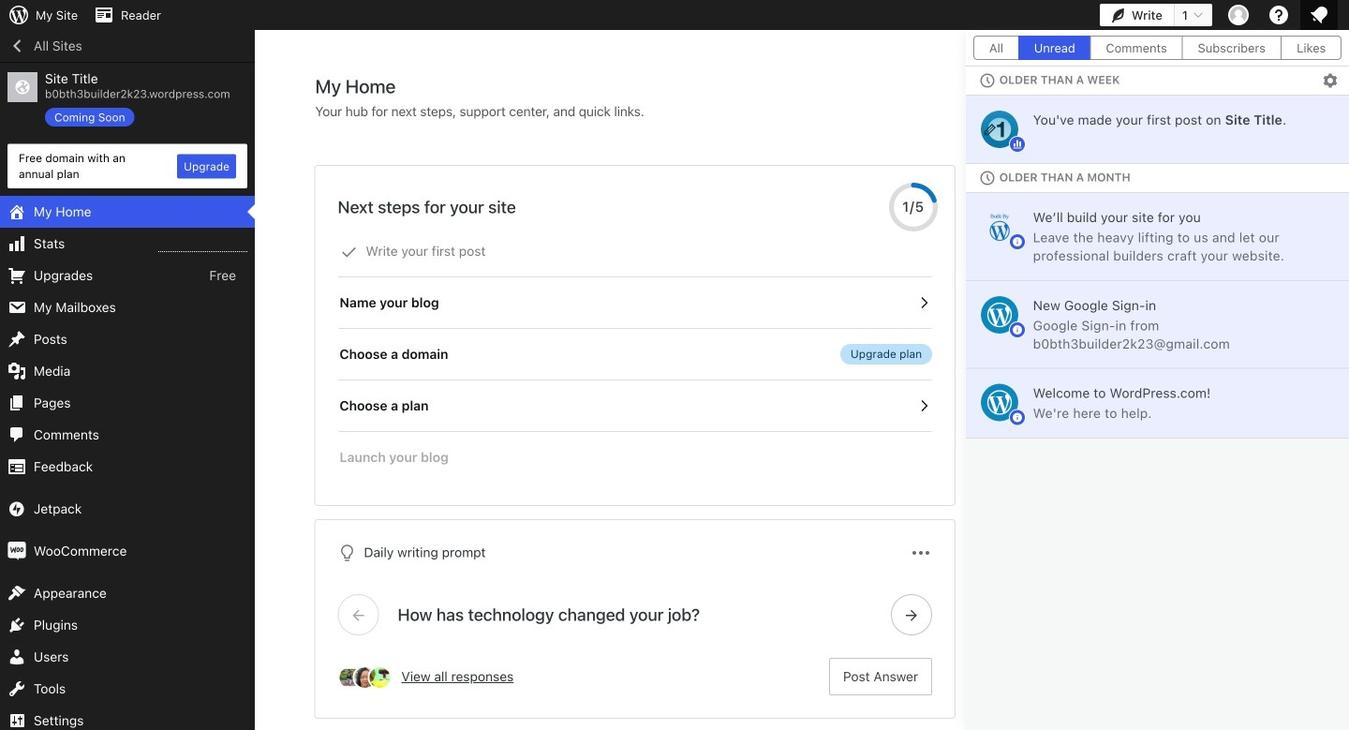 Task type: describe. For each thing, give the bounding box(es) containing it.
1 img image from the top
[[7, 500, 26, 518]]

task enabled image
[[916, 397, 933, 414]]

task complete image
[[341, 244, 358, 261]]

filter notifications tab list
[[966, 30, 1349, 66]]

manage your notifications image
[[1308, 4, 1331, 26]]

my profile image
[[1229, 5, 1249, 25]]

1 tab from the left
[[974, 36, 1019, 60]]

2 img image from the top
[[7, 542, 26, 560]]

show next prompt image
[[904, 606, 920, 623]]

show previous prompt image
[[350, 606, 367, 623]]



Task type: vqa. For each thing, say whether or not it's contained in the screenshot.
Books
no



Task type: locate. For each thing, give the bounding box(es) containing it.
task enabled image
[[916, 294, 933, 311]]

open notification settings image
[[1322, 72, 1339, 89]]

highest hourly views 0 image
[[158, 240, 247, 252]]

0 vertical spatial img image
[[7, 500, 26, 518]]

answered users image
[[338, 665, 362, 690]]

help image
[[1268, 4, 1290, 26]]

answered users image down 'show previous prompt' icon
[[353, 665, 377, 690]]

2 tab from the left
[[1019, 36, 1091, 60]]

tab
[[974, 36, 1019, 60], [1019, 36, 1091, 60], [1091, 36, 1183, 60], [1183, 36, 1281, 60], [1281, 36, 1342, 60]]

toggle menu image
[[910, 542, 933, 564]]

progress bar
[[889, 183, 938, 231]]

main content
[[315, 74, 1290, 730]]

answered users image right answered users icon at the left bottom of the page
[[368, 665, 392, 690]]

5 tab from the left
[[1281, 36, 1342, 60]]

launchpad checklist element
[[338, 226, 933, 483]]

3 tab from the left
[[1091, 36, 1183, 60]]

1 vertical spatial img image
[[7, 542, 26, 560]]

4 tab from the left
[[1183, 36, 1281, 60]]

answered users image
[[353, 665, 377, 690], [368, 665, 392, 690]]

img image
[[7, 500, 26, 518], [7, 542, 26, 560]]

2 answered users image from the left
[[368, 665, 392, 690]]

1 answered users image from the left
[[353, 665, 377, 690]]



